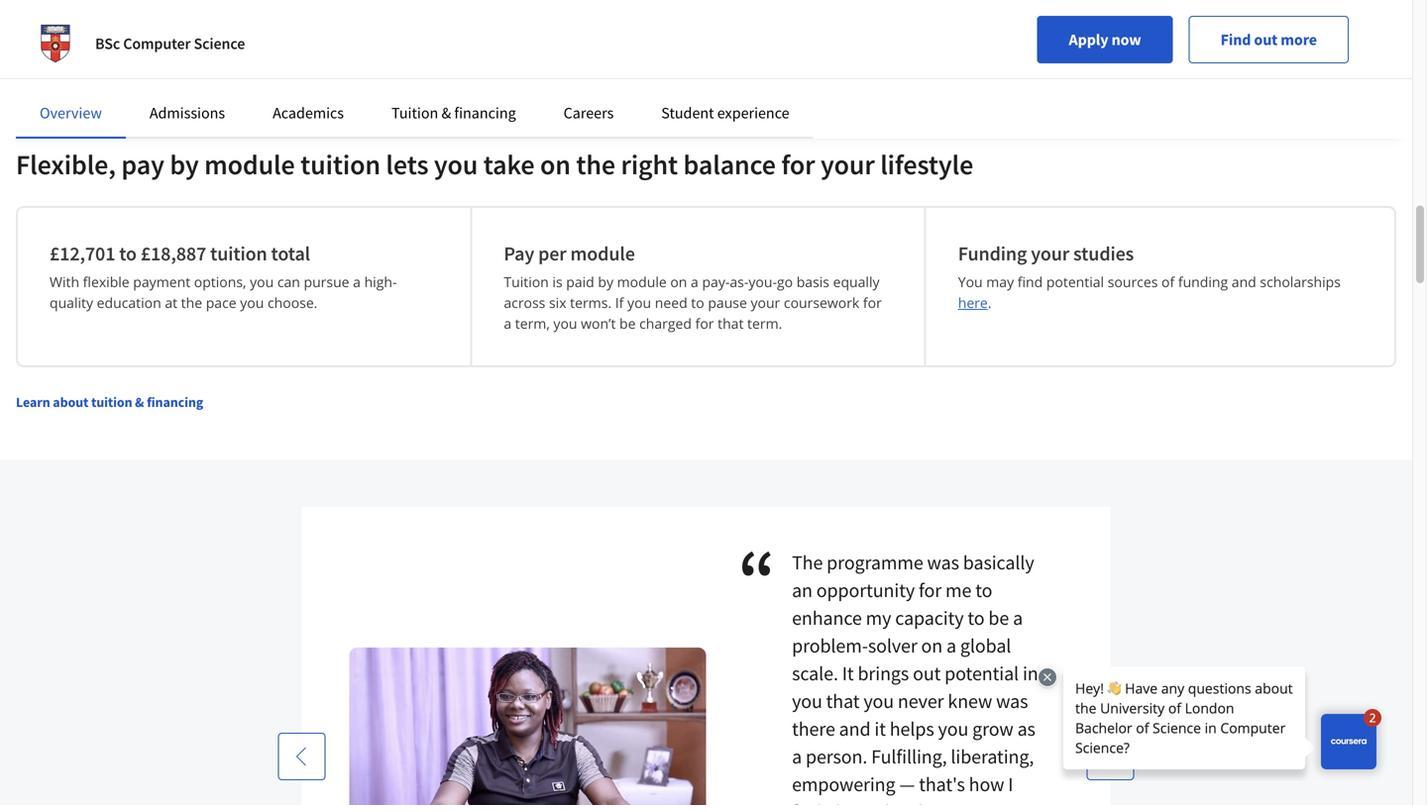 Task type: vqa. For each thing, say whether or not it's contained in the screenshot.
the Pay per module LIST ITEM
yes



Task type: describe. For each thing, give the bounding box(es) containing it.
entry.
[[441, 0, 480, 16]]

.
[[988, 293, 992, 312]]

as
[[1018, 717, 1036, 742]]

meet
[[561, 0, 595, 16]]

careers
[[564, 103, 614, 123]]

criteria,
[[16, 20, 67, 40]]

term,
[[515, 314, 550, 333]]

admission.
[[554, 20, 627, 40]]

find out more
[[1221, 30, 1317, 50]]

you inside unsure which entry route is best for you? simply apply via direct entry. if you don't meet direct-entry criteria, your application will automatically be considered for performance-based admission.
[[495, 0, 519, 16]]

scholarships
[[1260, 273, 1341, 291]]

you
[[958, 273, 983, 291]]

be inside pay per module tuition is paid by module on a pay-as-you-go basis equally across six terms. if you need to pause your coursework for a term, you won't be charged for that term.
[[620, 314, 636, 333]]

high-
[[364, 273, 397, 291]]

performance-
[[420, 20, 511, 40]]

for down direct
[[399, 20, 417, 40]]

best
[[200, 0, 229, 16]]

apply
[[337, 0, 374, 16]]

out inside " the programme was basically an opportunity for me to enhance my capacity to be a problem-solver on a global scale. it brings out potential in you that you never knew was there and it helps you grow as a person. fulfilling, liberating, empowering — that's how i feel about the cha
[[913, 662, 941, 686]]

careers link
[[564, 103, 614, 123]]

you up it
[[864, 689, 894, 714]]

basis
[[797, 273, 830, 291]]

for inside " the programme was basically an opportunity for me to enhance my capacity to be a problem-solver on a global scale. it brings out potential in you that you never knew was there and it helps you grow as a person. fulfilling, liberating, empowering — that's how i feel about the cha
[[919, 578, 942, 603]]

science
[[194, 34, 245, 54]]

experience
[[717, 103, 790, 123]]

you left "need"
[[627, 293, 651, 312]]

choose.
[[268, 293, 318, 312]]

tuition & financing link
[[392, 103, 516, 123]]

via
[[377, 0, 396, 16]]

considered
[[322, 20, 395, 40]]

0 vertical spatial about
[[53, 394, 89, 411]]

find
[[1018, 273, 1043, 291]]

based
[[511, 20, 551, 40]]

that inside " the programme was basically an opportunity for me to enhance my capacity to be a problem-solver on a global scale. it brings out potential in you that you never knew was there and it helps you grow as a person. fulfilling, liberating, empowering — that's how i feel about the cha
[[826, 689, 860, 714]]

find out more button
[[1189, 16, 1349, 63]]

0 vertical spatial financing
[[454, 103, 516, 123]]

can
[[277, 273, 300, 291]]

flexible,
[[16, 147, 116, 182]]

term.
[[747, 314, 782, 333]]

education
[[97, 293, 161, 312]]

it
[[875, 717, 886, 742]]

studies
[[1074, 241, 1134, 266]]

balance
[[684, 147, 776, 182]]

bsc computer science
[[95, 34, 245, 54]]

to inside pay per module tuition is paid by module on a pay-as-you-go basis equally across six terms. if you need to pause your coursework for a term, you won't be charged for that term.
[[691, 293, 704, 312]]

that's
[[919, 773, 965, 797]]

0 horizontal spatial financing
[[147, 394, 203, 411]]

person.
[[806, 745, 868, 770]]

pay
[[504, 241, 534, 266]]

terms.
[[570, 293, 612, 312]]

the
[[792, 551, 823, 575]]

1 horizontal spatial was
[[996, 689, 1028, 714]]

tuition & financing
[[392, 103, 516, 123]]

don't
[[523, 0, 558, 16]]

you down six
[[554, 314, 577, 333]]

charged
[[639, 314, 692, 333]]

will
[[181, 20, 205, 40]]

on for module
[[670, 273, 687, 291]]

need
[[655, 293, 688, 312]]

your inside pay per module tuition is paid by module on a pay-as-you-go basis equally across six terms. if you need to pause your coursework for a term, you won't be charged for that term.
[[751, 293, 780, 312]]

your inside funding your studies you may find potential sources of funding and scholarships here .
[[1031, 241, 1070, 266]]

funding
[[958, 241, 1027, 266]]

knew
[[948, 689, 992, 714]]

equally
[[833, 273, 880, 291]]

programme
[[827, 551, 924, 575]]

i
[[1008, 773, 1013, 797]]

a left global
[[947, 634, 957, 659]]

pace
[[206, 293, 237, 312]]

you right the pace at the top of the page
[[240, 293, 264, 312]]

a up in
[[1013, 606, 1023, 631]]

brings
[[858, 662, 909, 686]]

on for take
[[540, 147, 571, 182]]

0 horizontal spatial tuition
[[392, 103, 438, 123]]

find
[[1221, 30, 1251, 50]]

potential inside " the programme was basically an opportunity for me to enhance my capacity to be a problem-solver on a global scale. it brings out potential in you that you never knew was there and it helps you grow as a person. fulfilling, liberating, empowering — that's how i feel about the cha
[[945, 662, 1019, 686]]

academics link
[[273, 103, 344, 123]]

£12,701 to £18,887 tuition total list item
[[18, 208, 472, 366]]

pay-
[[702, 273, 730, 291]]

a down there
[[792, 745, 802, 770]]

there
[[792, 717, 835, 742]]

previous image
[[292, 747, 312, 767]]

how
[[969, 773, 1005, 797]]

be inside " the programme was basically an opportunity for me to enhance my capacity to be a problem-solver on a global scale. it brings out potential in you that you never knew was there and it helps you grow as a person. fulfilling, liberating, empowering — that's how i feel about the cha
[[989, 606, 1009, 631]]

never
[[898, 689, 944, 714]]

next image
[[1101, 747, 1121, 767]]

pause
[[708, 293, 747, 312]]

global
[[960, 634, 1011, 659]]

go
[[777, 273, 793, 291]]

six
[[549, 293, 567, 312]]

student experience link
[[661, 103, 790, 123]]

apply now
[[1069, 30, 1142, 50]]

about inside " the programme was basically an opportunity for me to enhance my capacity to be a problem-solver on a global scale. it brings out potential in you that you never knew was there and it helps you grow as a person. fulfilling, liberating, empowering — that's how i feel about the cha
[[826, 800, 875, 806]]

automatically
[[208, 20, 299, 40]]

flexible
[[83, 273, 130, 291]]

your left lifestyle
[[821, 147, 875, 182]]

for down pause
[[695, 314, 714, 333]]

here link
[[958, 293, 988, 312]]

bsc
[[95, 34, 120, 54]]

on inside " the programme was basically an opportunity for me to enhance my capacity to be a problem-solver on a global scale. it brings out potential in you that you never knew was there and it helps you grow as a person. fulfilling, liberating, empowering — that's how i feel about the cha
[[921, 634, 943, 659]]

coursework
[[784, 293, 860, 312]]

2 vertical spatial module
[[617, 273, 667, 291]]

for down equally at the top
[[863, 293, 882, 312]]

computer
[[123, 34, 191, 54]]

solver
[[868, 634, 918, 659]]

which
[[66, 0, 106, 16]]

it
[[842, 662, 854, 686]]

£12,701 to £18,887 tuition total with flexible payment options, you can pursue a high- quality education at the pace you choose.
[[50, 241, 397, 312]]

opportunity
[[817, 578, 915, 603]]

a left term,
[[504, 314, 512, 333]]

for up automatically
[[232, 0, 250, 16]]

to up global
[[968, 606, 985, 631]]

tuition inside £12,701 to £18,887 tuition total with flexible payment options, you can pursue a high- quality education at the pace you choose.
[[210, 241, 267, 266]]

2 entry from the left
[[641, 0, 676, 16]]



Task type: locate. For each thing, give the bounding box(es) containing it.
tuition down academics link
[[300, 147, 381, 182]]

out inside button
[[1254, 30, 1278, 50]]

enhance
[[792, 606, 862, 631]]

0 horizontal spatial by
[[170, 147, 199, 182]]

won't
[[581, 314, 616, 333]]

on inside pay per module tuition is paid by module on a pay-as-you-go basis equally across six terms. if you need to pause your coursework for a term, you won't be charged for that term.
[[670, 273, 687, 291]]

an
[[792, 578, 813, 603]]

may
[[987, 273, 1014, 291]]

0 horizontal spatial if
[[483, 0, 492, 16]]

1 horizontal spatial tuition
[[210, 241, 267, 266]]

that
[[718, 314, 744, 333], [826, 689, 860, 714]]

helps
[[890, 717, 934, 742]]

module
[[204, 147, 295, 182], [571, 241, 635, 266], [617, 273, 667, 291]]

and
[[1232, 273, 1257, 291], [839, 717, 871, 742]]

tuition up the lets
[[392, 103, 438, 123]]

0 horizontal spatial entry
[[109, 0, 145, 16]]

tuition up across
[[504, 273, 549, 291]]

and inside " the programme was basically an opportunity for me to enhance my capacity to be a problem-solver on a global scale. it brings out potential in you that you never knew was there and it helps you grow as a person. fulfilling, liberating, empowering — that's how i feel about the cha
[[839, 717, 871, 742]]

your
[[70, 20, 100, 40], [821, 147, 875, 182], [1031, 241, 1070, 266], [751, 293, 780, 312]]

options,
[[194, 273, 246, 291]]

in
[[1023, 662, 1038, 686]]

on right take
[[540, 147, 571, 182]]

to inside £12,701 to £18,887 tuition total with flexible payment options, you can pursue a high- quality education at the pace you choose.
[[119, 241, 137, 266]]

for up capacity
[[919, 578, 942, 603]]

about
[[53, 394, 89, 411], [826, 800, 875, 806]]

to up the flexible
[[119, 241, 137, 266]]

flexible, pay by module tuition lets you take on the right balance for your lifestyle
[[16, 147, 974, 182]]

1 vertical spatial the
[[181, 293, 202, 312]]

for down experience on the top right of page
[[782, 147, 815, 182]]

0 vertical spatial module
[[204, 147, 295, 182]]

a left high-
[[353, 273, 361, 291]]

that inside pay per module tuition is paid by module on a pay-as-you-go basis equally across six terms. if you need to pause your coursework for a term, you won't be charged for that term.
[[718, 314, 744, 333]]

empowering
[[792, 773, 896, 797]]

1 vertical spatial tuition
[[504, 273, 549, 291]]

0 vertical spatial tuition
[[300, 147, 381, 182]]

the down —
[[878, 800, 905, 806]]

0 horizontal spatial was
[[927, 551, 959, 575]]

—
[[899, 773, 915, 797]]

1 vertical spatial about
[[826, 800, 875, 806]]

tuition right learn
[[91, 394, 132, 411]]

0 horizontal spatial on
[[540, 147, 571, 182]]

0 horizontal spatial potential
[[945, 662, 1019, 686]]

1 horizontal spatial entry
[[641, 0, 676, 16]]

by right paid
[[598, 273, 614, 291]]

be inside unsure which entry route is best for you? simply apply via direct entry. if you don't meet direct-entry criteria, your application will automatically be considered for performance-based admission.
[[302, 20, 319, 40]]

fulfilling,
[[871, 745, 947, 770]]

2 vertical spatial be
[[989, 606, 1009, 631]]

for
[[232, 0, 250, 16], [399, 20, 417, 40], [782, 147, 815, 182], [863, 293, 882, 312], [695, 314, 714, 333], [919, 578, 942, 603]]

you up there
[[792, 689, 822, 714]]

is for module
[[553, 273, 563, 291]]

2 vertical spatial tuition
[[91, 394, 132, 411]]

1 vertical spatial out
[[913, 662, 941, 686]]

payment
[[133, 273, 190, 291]]

and inside funding your studies you may find potential sources of funding and scholarships here .
[[1232, 273, 1257, 291]]

direct
[[400, 0, 438, 16]]

apply now button
[[1037, 16, 1173, 63]]

testimonial by mary brenda akoda image
[[349, 648, 706, 806]]

module up "need"
[[617, 273, 667, 291]]

1 vertical spatial potential
[[945, 662, 1019, 686]]

here
[[958, 293, 988, 312]]

module down academics link
[[204, 147, 295, 182]]

0 horizontal spatial be
[[302, 20, 319, 40]]

capacity
[[895, 606, 964, 631]]

right
[[621, 147, 678, 182]]

unsure
[[16, 0, 63, 16]]

1 vertical spatial on
[[670, 273, 687, 291]]

is up six
[[553, 273, 563, 291]]

if right entry.
[[483, 0, 492, 16]]

0 vertical spatial out
[[1254, 30, 1278, 50]]

tuition
[[300, 147, 381, 182], [210, 241, 267, 266], [91, 394, 132, 411]]

2 vertical spatial the
[[878, 800, 905, 806]]

1 horizontal spatial &
[[442, 103, 451, 123]]

pay
[[121, 147, 164, 182]]

0 vertical spatial was
[[927, 551, 959, 575]]

of
[[1162, 273, 1175, 291]]

was up as
[[996, 689, 1028, 714]]

&
[[442, 103, 451, 123], [135, 394, 144, 411]]

pursue
[[304, 273, 349, 291]]

1 vertical spatial that
[[826, 689, 860, 714]]

module up paid
[[571, 241, 635, 266]]

tuition
[[392, 103, 438, 123], [504, 273, 549, 291]]

tuition inside pay per module tuition is paid by module on a pay-as-you-go basis equally across six terms. if you need to pause your coursework for a term, you won't be charged for that term.
[[504, 273, 549, 291]]

1 horizontal spatial about
[[826, 800, 875, 806]]

paid
[[566, 273, 595, 291]]

list containing £12,701 to £18,887 tuition total
[[16, 206, 1397, 368]]

as-
[[730, 273, 749, 291]]

and right funding
[[1232, 273, 1257, 291]]

1 horizontal spatial the
[[576, 147, 616, 182]]

about right learn
[[53, 394, 89, 411]]

be
[[302, 20, 319, 40], [620, 314, 636, 333], [989, 606, 1009, 631]]

a inside £12,701 to £18,887 tuition total with flexible payment options, you can pursue a high- quality education at the pace you choose.
[[353, 273, 361, 291]]

1 horizontal spatial financing
[[454, 103, 516, 123]]

university of london logo image
[[32, 20, 79, 67]]

your down which
[[70, 20, 100, 40]]

2 vertical spatial on
[[921, 634, 943, 659]]

your up find
[[1031, 241, 1070, 266]]

you left can on the left top of the page
[[250, 273, 274, 291]]

is
[[186, 0, 197, 16], [553, 273, 563, 291]]

on up "need"
[[670, 273, 687, 291]]

1 horizontal spatial potential
[[1047, 273, 1104, 291]]

list
[[16, 206, 1397, 368]]

pay per module list item
[[472, 208, 927, 366]]

scale.
[[792, 662, 838, 686]]

out right find
[[1254, 30, 1278, 50]]

to right me
[[976, 578, 993, 603]]

overview
[[40, 103, 102, 123]]

about down empowering
[[826, 800, 875, 806]]

entry up application
[[109, 0, 145, 16]]

funding your studies you may find potential sources of funding and scholarships here .
[[958, 241, 1341, 312]]

1 vertical spatial if
[[615, 293, 624, 312]]

the inside £12,701 to £18,887 tuition total with flexible payment options, you can pursue a high- quality education at the pace you choose.
[[181, 293, 202, 312]]

lets
[[386, 147, 429, 182]]

on
[[540, 147, 571, 182], [670, 273, 687, 291], [921, 634, 943, 659]]

0 vertical spatial is
[[186, 0, 197, 16]]

funding
[[1178, 273, 1228, 291]]

by right pay
[[170, 147, 199, 182]]

me
[[946, 578, 972, 603]]

simply
[[288, 0, 334, 16]]

1 horizontal spatial is
[[553, 273, 563, 291]]

was
[[927, 551, 959, 575], [996, 689, 1028, 714]]

out
[[1254, 30, 1278, 50], [913, 662, 941, 686]]

learn about tuition & financing link
[[16, 394, 203, 411]]

admissions link
[[150, 103, 225, 123]]

to right "need"
[[691, 293, 704, 312]]

£12,701
[[50, 241, 115, 266]]

1 entry from the left
[[109, 0, 145, 16]]

that down it
[[826, 689, 860, 714]]

student experience
[[661, 103, 790, 123]]

2 horizontal spatial the
[[878, 800, 905, 806]]

potential inside funding your studies you may find potential sources of funding and scholarships here .
[[1047, 273, 1104, 291]]

and left it
[[839, 717, 871, 742]]

entry right meet
[[641, 0, 676, 16]]

out up never
[[913, 662, 941, 686]]

pay per module tuition is paid by module on a pay-as-you-go basis equally across six terms. if you need to pause your coursework for a term, you won't be charged for that term.
[[504, 241, 882, 333]]

be down simply
[[302, 20, 319, 40]]

0 vertical spatial if
[[483, 0, 492, 16]]

you-
[[749, 273, 777, 291]]

the inside " the programme was basically an opportunity for me to enhance my capacity to be a problem-solver on a global scale. it brings out potential in you that you never knew was there and it helps you grow as a person. fulfilling, liberating, empowering — that's how i feel about the cha
[[878, 800, 905, 806]]

student
[[661, 103, 714, 123]]

1 vertical spatial be
[[620, 314, 636, 333]]

is inside pay per module tuition is paid by module on a pay-as-you-go basis equally across six terms. if you need to pause your coursework for a term, you won't be charged for that term.
[[553, 273, 563, 291]]

0 vertical spatial that
[[718, 314, 744, 333]]

0 horizontal spatial tuition
[[91, 394, 132, 411]]

2 horizontal spatial on
[[921, 634, 943, 659]]

0 horizontal spatial is
[[186, 0, 197, 16]]

more
[[1281, 30, 1317, 50]]

is inside unsure which entry route is best for you? simply apply via direct entry. if you don't meet direct-entry criteria, your application will automatically be considered for performance-based admission.
[[186, 0, 197, 16]]

0 horizontal spatial and
[[839, 717, 871, 742]]

1 vertical spatial was
[[996, 689, 1028, 714]]

0 horizontal spatial the
[[181, 293, 202, 312]]

that down pause
[[718, 314, 744, 333]]

1 vertical spatial financing
[[147, 394, 203, 411]]

you?
[[253, 0, 285, 16]]

you up based at left top
[[495, 0, 519, 16]]

sources
[[1108, 273, 1158, 291]]

be right won't on the top of the page
[[620, 314, 636, 333]]

problem-
[[792, 634, 868, 659]]

2 horizontal spatial be
[[989, 606, 1009, 631]]

be up global
[[989, 606, 1009, 631]]

if inside pay per module tuition is paid by module on a pay-as-you-go basis equally across six terms. if you need to pause your coursework for a term, you won't be charged for that term.
[[615, 293, 624, 312]]

a
[[353, 273, 361, 291], [691, 273, 699, 291], [504, 314, 512, 333], [1013, 606, 1023, 631], [947, 634, 957, 659], [792, 745, 802, 770]]

1 horizontal spatial on
[[670, 273, 687, 291]]

entry
[[109, 0, 145, 16], [641, 0, 676, 16]]

0 vertical spatial on
[[540, 147, 571, 182]]

0 vertical spatial tuition
[[392, 103, 438, 123]]

0 vertical spatial potential
[[1047, 273, 1104, 291]]

a left pay-
[[691, 273, 699, 291]]

0 vertical spatial and
[[1232, 273, 1257, 291]]

1 vertical spatial and
[[839, 717, 871, 742]]

0 vertical spatial &
[[442, 103, 451, 123]]

direct-
[[598, 0, 641, 16]]

0 horizontal spatial &
[[135, 394, 144, 411]]

your inside unsure which entry route is best for you? simply apply via direct entry. if you don't meet direct-entry criteria, your application will automatically be considered for performance-based admission.
[[70, 20, 100, 40]]

1 vertical spatial &
[[135, 394, 144, 411]]

learn about tuition & financing
[[16, 394, 203, 411]]

the right at
[[181, 293, 202, 312]]

basically
[[963, 551, 1034, 575]]

you down knew
[[938, 717, 969, 742]]

by inside pay per module tuition is paid by module on a pay-as-you-go basis equally across six terms. if you need to pause your coursework for a term, you won't be charged for that term.
[[598, 273, 614, 291]]

£18,887
[[141, 241, 206, 266]]

if right terms.
[[615, 293, 624, 312]]

0 vertical spatial by
[[170, 147, 199, 182]]

lifestyle
[[880, 147, 974, 182]]

potential down global
[[945, 662, 1019, 686]]

application
[[103, 20, 178, 40]]

0 vertical spatial be
[[302, 20, 319, 40]]

was up me
[[927, 551, 959, 575]]

0 horizontal spatial that
[[718, 314, 744, 333]]

1 vertical spatial by
[[598, 273, 614, 291]]

1 horizontal spatial tuition
[[504, 273, 549, 291]]

on down capacity
[[921, 634, 943, 659]]

unsure which entry route is best for you? simply apply via direct entry. if you don't meet direct-entry criteria, your application will automatically be considered for performance-based admission.
[[16, 0, 676, 40]]

1 horizontal spatial if
[[615, 293, 624, 312]]

1 horizontal spatial out
[[1254, 30, 1278, 50]]

across
[[504, 293, 546, 312]]

potential down studies at right top
[[1047, 273, 1104, 291]]

2 horizontal spatial tuition
[[300, 147, 381, 182]]

1 vertical spatial tuition
[[210, 241, 267, 266]]

is for entry
[[186, 0, 197, 16]]

total
[[271, 241, 310, 266]]

1 horizontal spatial be
[[620, 314, 636, 333]]

learn
[[16, 394, 50, 411]]

you right the lets
[[434, 147, 478, 182]]

1 horizontal spatial by
[[598, 273, 614, 291]]

1 vertical spatial is
[[553, 273, 563, 291]]

1 vertical spatial module
[[571, 241, 635, 266]]

1 horizontal spatial and
[[1232, 273, 1257, 291]]

with
[[50, 273, 79, 291]]

the down careers
[[576, 147, 616, 182]]

your up term.
[[751, 293, 780, 312]]

route
[[148, 0, 183, 16]]

grow
[[973, 717, 1014, 742]]

if inside unsure which entry route is best for you? simply apply via direct entry. if you don't meet direct-entry criteria, your application will automatically be considered for performance-based admission.
[[483, 0, 492, 16]]

0 horizontal spatial about
[[53, 394, 89, 411]]

0 vertical spatial the
[[576, 147, 616, 182]]

0 horizontal spatial out
[[913, 662, 941, 686]]

funding your studies list item
[[927, 208, 1381, 366]]

1 horizontal spatial that
[[826, 689, 860, 714]]

admissions
[[150, 103, 225, 123]]

tuition up options,
[[210, 241, 267, 266]]

is up will on the top of page
[[186, 0, 197, 16]]



